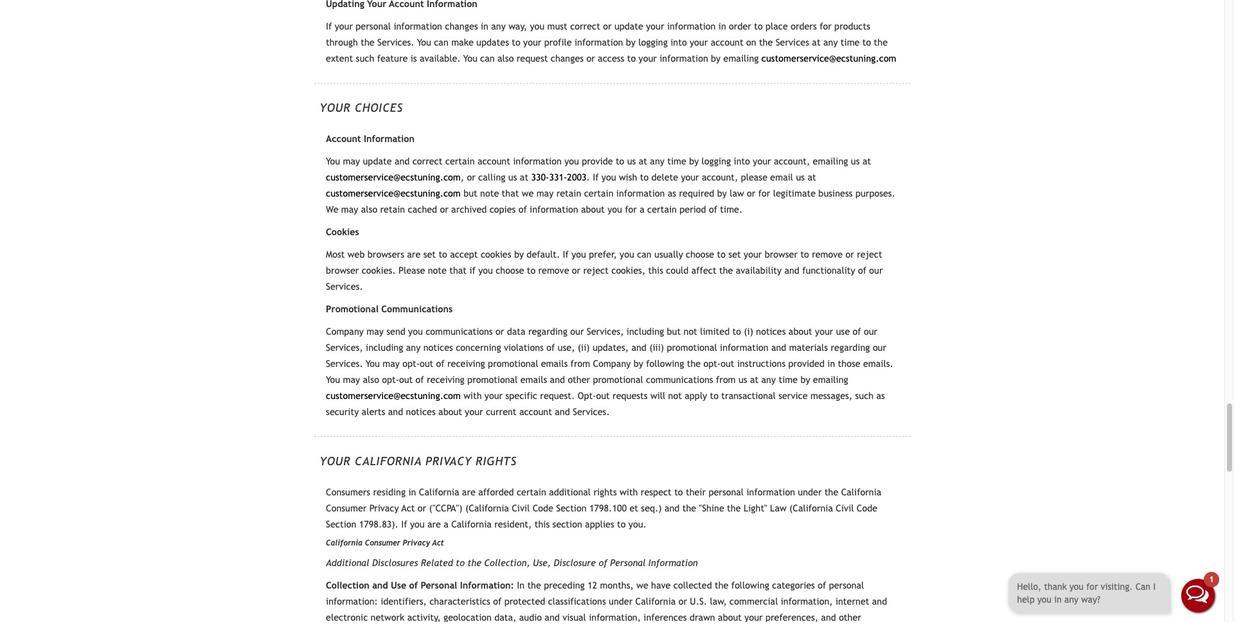 Task type: vqa. For each thing, say whether or not it's contained in the screenshot.
11:00Am-
no



Task type: locate. For each thing, give the bounding box(es) containing it.
section
[[556, 503, 587, 514], [326, 519, 357, 530]]

0 horizontal spatial this
[[535, 519, 550, 530]]

1 horizontal spatial account
[[520, 407, 552, 417]]

of inside most web browsers are set to accept cookies by default.  if you prefer, you can usually choose to set your browser to remove or reject browser cookies.  please note that if you choose to remove or reject cookies, this could affect the availability and functionality of our services.
[[859, 265, 867, 276]]

information up have at the right bottom
[[649, 558, 698, 569]]

privacy
[[370, 503, 399, 514], [403, 539, 430, 548]]

our inside most web browsers are set to accept cookies by default.  if you prefer, you can usually choose to set your browser to remove or reject browser cookies.  please note that if you choose to remove or reject cookies, this could affect the availability and functionality of our services.
[[870, 265, 883, 276]]

california
[[419, 487, 460, 498], [842, 487, 882, 498], [452, 519, 492, 530], [326, 539, 363, 548], [636, 596, 676, 607]]

331-
[[550, 172, 567, 183]]

0 vertical spatial section
[[556, 503, 587, 514]]

certain
[[446, 156, 475, 167], [584, 188, 614, 199], [648, 204, 677, 215], [517, 487, 547, 498]]

with up et
[[620, 487, 638, 498]]

2 civil from the left
[[836, 503, 854, 514]]

1 horizontal spatial we
[[637, 580, 649, 591]]

1 vertical spatial information,
[[589, 612, 641, 623]]

related
[[421, 558, 453, 569]]

notices left concerning
[[424, 342, 453, 353]]

0 horizontal spatial privacy
[[370, 503, 399, 514]]

remove up functionality
[[812, 249, 843, 260]]

emailing down on
[[724, 53, 759, 64]]

services. up security
[[326, 358, 363, 369]]

1 horizontal spatial personal
[[709, 487, 744, 498]]

emails down use,
[[541, 358, 568, 369]]

resident,
[[495, 519, 532, 530]]

2 horizontal spatial are
[[462, 487, 476, 498]]

such inside if your personal information changes in any way, you must correct or update your information in order to place orders for products through the services. you can make updates to your profile information by logging into your account on the services at any time to the extent such feature is available. you can also request changes or access to your information by emailing
[[356, 53, 375, 64]]

your for your choices
[[320, 101, 351, 115]]

2 horizontal spatial time
[[841, 37, 860, 48]]

time
[[841, 37, 860, 48], [668, 156, 687, 167], [779, 374, 798, 385]]

(california
[[466, 503, 509, 514], [790, 503, 834, 514]]

of
[[519, 204, 527, 215], [709, 204, 718, 215], [859, 265, 867, 276], [853, 326, 862, 337], [547, 342, 555, 353], [436, 358, 445, 369], [416, 374, 424, 385], [599, 558, 608, 569], [409, 580, 418, 591], [818, 580, 827, 591], [493, 596, 502, 607]]

to
[[755, 21, 763, 32], [512, 37, 521, 48], [863, 37, 872, 48], [628, 53, 636, 64], [616, 156, 625, 167], [640, 172, 649, 183], [439, 249, 448, 260], [717, 249, 726, 260], [801, 249, 810, 260], [527, 265, 536, 276], [733, 326, 742, 337], [710, 390, 719, 401], [675, 487, 683, 498], [617, 519, 626, 530], [456, 558, 465, 569]]

and right internet
[[873, 596, 888, 607]]

in inside consumers residing in california are afforded certain additional rights with respect to their personal information under the california consumer privacy act or ("ccpa") (california civil code section 1798.100 et seq.) and the "shine the light" law (california civil code section 1798.83). if you are a california resident, this section applies to you.
[[409, 487, 416, 498]]

security
[[326, 407, 359, 417]]

may right we on the left
[[341, 204, 359, 215]]

can up the cookies,
[[637, 249, 652, 260]]

1 vertical spatial note
[[428, 265, 447, 276]]

retain left cached
[[380, 204, 405, 215]]

1 vertical spatial retain
[[380, 204, 405, 215]]

1 vertical spatial such
[[856, 390, 874, 401]]

1 vertical spatial privacy
[[403, 539, 430, 548]]

0 vertical spatial regarding
[[529, 326, 568, 337]]

1 horizontal spatial set
[[729, 249, 741, 260]]

communications up concerning
[[426, 326, 493, 337]]

may inside you may update and correct certain account information you provide to us at any time by logging into your account, emailing us at customerservice@ecstuning.com , or calling us at 330-331-2003 .  if you wish to delete your account, please email us at customerservice@ecstuning.com
[[343, 156, 360, 167]]

collection and use of personal information:
[[326, 580, 514, 591]]

way,
[[509, 21, 527, 32]]

u.s.
[[690, 596, 708, 607]]

update up access
[[615, 21, 644, 32]]

promotional down limited
[[667, 342, 718, 353]]

time up delete at the top right of the page
[[668, 156, 687, 167]]

about down .
[[581, 204, 605, 215]]

such inside with your specific request. opt-out requests will not apply to transactional service messages, such as security alerts and notices about your current account and services.
[[856, 390, 874, 401]]

can down 'updates'
[[480, 53, 495, 64]]

use
[[837, 326, 850, 337]]

afforded
[[479, 487, 514, 498]]

use
[[391, 580, 407, 591]]

0 horizontal spatial including
[[366, 342, 404, 353]]

that
[[502, 188, 519, 199], [450, 265, 467, 276]]

may down send
[[383, 358, 400, 369]]

about inside with your specific request. opt-out requests will not apply to transactional service messages, such as security alerts and notices about your current account and services.
[[439, 407, 462, 417]]

as inside with your specific request. opt-out requests will not apply to transactional service messages, such as security alerts and notices about your current account and services.
[[877, 390, 886, 401]]

certain down .
[[584, 188, 614, 199]]

0 horizontal spatial account,
[[702, 172, 739, 183]]

additional
[[549, 487, 591, 498]]

1 vertical spatial services,
[[326, 342, 363, 353]]

in inside company may send you communications or data regarding our services, including but not limited to (i) notices about your use of our services, including any notices concerning violations of use, (ii) updates, and (iii) promotional information and materials regarding our services. you may opt-out of receiving promotional emails from company by following the opt-out instructions provided in those emails. you may also opt-out of receiving promotional emails and other promotional communications from us at any time by emailing customerservice@ecstuning.com
[[828, 358, 836, 369]]

1 horizontal spatial following
[[732, 580, 770, 591]]

0 vertical spatial as
[[668, 188, 677, 199]]

1 civil from the left
[[512, 503, 530, 514]]

at left 330-
[[520, 172, 529, 183]]

2 (california from the left
[[790, 503, 834, 514]]

information
[[364, 133, 415, 144], [649, 558, 698, 569]]

personal down 'related'
[[421, 580, 458, 591]]

0 vertical spatial your
[[320, 101, 351, 115]]

and down the request.
[[555, 407, 570, 417]]

1 vertical spatial receiving
[[427, 374, 465, 385]]

2 vertical spatial for
[[625, 204, 637, 215]]

0 horizontal spatial information
[[364, 133, 415, 144]]

company down promotional
[[326, 326, 364, 337]]

by inside you may update and correct certain account information you provide to us at any time by logging into your account, emailing us at customerservice@ecstuning.com , or calling us at 330-331-2003 .  if you wish to delete your account, please email us at customerservice@ecstuning.com
[[690, 156, 699, 167]]

or inside you may update and correct certain account information you provide to us at any time by logging into your account, emailing us at customerservice@ecstuning.com , or calling us at 330-331-2003 .  if you wish to delete your account, please email us at customerservice@ecstuning.com
[[467, 172, 476, 183]]

set up availability
[[729, 249, 741, 260]]

that left if on the left top of the page
[[450, 265, 467, 276]]

preceding
[[544, 580, 585, 591]]

your
[[335, 21, 353, 32], [647, 21, 665, 32], [524, 37, 542, 48], [690, 37, 708, 48], [639, 53, 657, 64], [753, 156, 772, 167], [681, 172, 700, 183], [744, 249, 762, 260], [816, 326, 834, 337], [485, 390, 503, 401], [465, 407, 483, 417], [745, 612, 763, 623]]

out left requests
[[596, 390, 610, 401]]

0 vertical spatial that
[[502, 188, 519, 199]]

required
[[679, 188, 715, 199]]

we down 330-
[[522, 188, 534, 199]]

emailing
[[724, 53, 759, 64], [813, 156, 849, 167], [813, 374, 849, 385]]

not
[[684, 326, 698, 337], [669, 390, 682, 401]]

any
[[492, 21, 506, 32], [824, 37, 838, 48], [650, 156, 665, 167], [406, 342, 421, 353], [762, 374, 776, 385]]

1 vertical spatial that
[[450, 265, 467, 276]]

in right residing
[[409, 487, 416, 498]]

personal up "months,"
[[611, 558, 646, 569]]

1 vertical spatial with
[[620, 487, 638, 498]]

if up through
[[326, 21, 332, 32]]

consumer down consumers
[[326, 503, 367, 514]]

not left limited
[[684, 326, 698, 337]]

0 horizontal spatial time
[[668, 156, 687, 167]]

if right 1798.83).
[[401, 519, 407, 530]]

1798.100
[[590, 503, 627, 514]]

2 vertical spatial account
[[520, 407, 552, 417]]

through
[[326, 37, 358, 48]]

1 horizontal spatial such
[[856, 390, 874, 401]]

1 vertical spatial company
[[593, 358, 631, 369]]

choose
[[686, 249, 715, 260], [496, 265, 524, 276]]

section down consumers
[[326, 519, 357, 530]]

and
[[395, 156, 410, 167], [785, 265, 800, 276], [632, 342, 647, 353], [772, 342, 787, 353], [550, 374, 565, 385], [388, 407, 403, 417], [555, 407, 570, 417], [665, 503, 680, 514], [372, 580, 388, 591], [873, 596, 888, 607], [545, 612, 560, 623], [822, 612, 837, 623]]

also
[[498, 53, 514, 64], [361, 204, 378, 215], [363, 374, 379, 385]]

you
[[417, 37, 431, 48], [464, 53, 478, 64], [326, 156, 340, 167], [366, 358, 380, 369], [326, 374, 340, 385]]

note
[[480, 188, 499, 199], [428, 265, 447, 276]]

us inside company may send you communications or data regarding our services, including but not limited to (i) notices about your use of our services, including any notices concerning violations of use, (ii) updates, and (iii) promotional information and materials regarding our services. you may opt-out of receiving promotional emails from company by following the opt-out instructions provided in those emails. you may also opt-out of receiving promotional emails and other promotional communications from us at any time by emailing customerservice@ecstuning.com
[[739, 374, 748, 385]]

0 horizontal spatial under
[[609, 596, 633, 607]]

us up transactional
[[739, 374, 748, 385]]

1 horizontal spatial remove
[[812, 249, 843, 260]]

following inside company may send you communications or data regarding our services, including but not limited to (i) notices about your use of our services, including any notices concerning violations of use, (ii) updates, and (iii) promotional information and materials regarding our services. you may opt-out of receiving promotional emails from company by following the opt-out instructions provided in those emails. you may also opt-out of receiving promotional emails and other promotional communications from us at any time by emailing customerservice@ecstuning.com
[[646, 358, 685, 369]]

request.
[[540, 390, 575, 401]]

by inside but note that we may retain certain information as required by law or for legitimate business purposes. we may also retain cached or archived copies of information about you for a certain period of time.
[[718, 188, 727, 199]]

and inside you may update and correct certain account information you provide to us at any time by logging into your account, emailing us at customerservice@ecstuning.com , or calling us at 330-331-2003 .  if you wish to delete your account, please email us at customerservice@ecstuning.com
[[395, 156, 410, 167]]

your for your california privacy rights
[[320, 455, 351, 468]]

seq.)
[[641, 503, 662, 514]]

0 vertical spatial browser
[[765, 249, 798, 260]]

customerservice@ecstuning.com link for you may update and correct certain account information you provide to us at any time by logging into your account, emailing us at
[[326, 172, 461, 183]]

2 horizontal spatial opt-
[[704, 358, 721, 369]]

if inside if your personal information changes in any way, you must correct or update your information in order to place orders for products through the services. you can make updates to your profile information by logging into your account on the services at any time to the extent such feature is available. you can also request changes or access to your information by emailing
[[326, 21, 332, 32]]

but up archived
[[464, 188, 478, 199]]

also up "alerts"
[[363, 374, 379, 385]]

or
[[603, 21, 612, 32], [587, 53, 595, 64], [467, 172, 476, 183], [747, 188, 756, 199], [440, 204, 449, 215], [846, 249, 855, 260], [572, 265, 581, 276], [496, 326, 504, 337], [418, 503, 426, 514], [679, 596, 688, 607]]

most
[[326, 249, 345, 260]]

retain down 2003
[[557, 188, 582, 199]]

you up available.
[[417, 37, 431, 48]]

with inside consumers residing in california are afforded certain additional rights with respect to their personal information under the california consumer privacy act or ("ccpa") (california civil code section 1798.100 et seq.) and the "shine the light" law (california civil code section 1798.83). if you are a california resident, this section applies to you.
[[620, 487, 638, 498]]

messages,
[[811, 390, 853, 401]]

you inside but note that we may retain certain information as required by law or for legitimate business purposes. we may also retain cached or archived copies of information about you for a certain period of time.
[[608, 204, 622, 215]]

your up account
[[320, 101, 351, 115]]

0 horizontal spatial (california
[[466, 503, 509, 514]]

california inside in the preceding 12 months, we have collected the following categories of personal information: identifiers, characteristics of protected classifications under california or u.s. law, commercial information, internet and electronic network activity, geolocation data, audio and visual information, inferences drawn about your preferences, and oth
[[636, 596, 676, 607]]

company
[[326, 326, 364, 337], [593, 358, 631, 369]]

for right orders
[[820, 21, 832, 32]]

prefer,
[[589, 249, 617, 260]]

not inside with your specific request. opt-out requests will not apply to transactional service messages, such as security alerts and notices about your current account and services.
[[669, 390, 682, 401]]

0 horizontal spatial civil
[[512, 503, 530, 514]]

this inside consumers residing in california are afforded certain additional rights with respect to their personal information under the california consumer privacy act or ("ccpa") (california civil code section 1798.100 et seq.) and the "shine the light" law (california civil code section 1798.83). if you are a california resident, this section applies to you.
[[535, 519, 550, 530]]

1 (california from the left
[[466, 503, 509, 514]]

1 vertical spatial this
[[535, 519, 550, 530]]

act inside consumers residing in california are afforded certain additional rights with respect to their personal information under the california consumer privacy act or ("ccpa") (california civil code section 1798.100 et seq.) and the "shine the light" law (california civil code section 1798.83). if you are a california resident, this section applies to you.
[[402, 503, 415, 514]]

to right wish
[[640, 172, 649, 183]]

categories
[[773, 580, 815, 591]]

1 vertical spatial personal
[[709, 487, 744, 498]]

about inside but note that we may retain certain information as required by law or for legitimate business purposes. we may also retain cached or archived copies of information about you for a certain period of time.
[[581, 204, 605, 215]]

about inside in the preceding 12 months, we have collected the following categories of personal information: identifiers, characteristics of protected classifications under california or u.s. law, commercial information, internet and electronic network activity, geolocation data, audio and visual information, inferences drawn about your preferences, and oth
[[718, 612, 742, 623]]

also inside company may send you communications or data regarding our services, including but not limited to (i) notices about your use of our services, including any notices concerning violations of use, (ii) updates, and (iii) promotional information and materials regarding our services. you may opt-out of receiving promotional emails from company by following the opt-out instructions provided in those emails. you may also opt-out of receiving promotional emails and other promotional communications from us at any time by emailing customerservice@ecstuning.com
[[363, 374, 379, 385]]

at
[[813, 37, 821, 48], [639, 156, 648, 167], [863, 156, 872, 167], [520, 172, 529, 183], [808, 172, 817, 183], [751, 374, 759, 385]]

any inside you may update and correct certain account information you provide to us at any time by logging into your account, emailing us at customerservice@ecstuning.com , or calling us at 330-331-2003 .  if you wish to delete your account, please email us at customerservice@ecstuning.com
[[650, 156, 665, 167]]

into inside if your personal information changes in any way, you must correct or update your information in order to place orders for products through the services. you can make updates to your profile information by logging into your account on the services at any time to the extent such feature is available. you can also request changes or access to your information by emailing
[[671, 37, 687, 48]]

opt- down limited
[[704, 358, 721, 369]]

this down usually
[[649, 265, 664, 276]]

0 vertical spatial can
[[434, 37, 449, 48]]

1 horizontal spatial under
[[798, 487, 822, 498]]

1 vertical spatial changes
[[551, 53, 584, 64]]

that up copies on the top of page
[[502, 188, 519, 199]]

services,
[[587, 326, 624, 337], [326, 342, 363, 353]]

a inside consumers residing in california are afforded certain additional rights with respect to their personal information under the california consumer privacy act or ("ccpa") (california civil code section 1798.100 et seq.) and the "shine the light" law (california civil code section 1798.83). if you are a california resident, this section applies to you.
[[444, 519, 449, 530]]

or left u.s.
[[679, 596, 688, 607]]

reject
[[857, 249, 883, 260], [584, 265, 609, 276]]

0 vertical spatial logging
[[639, 37, 668, 48]]

including
[[627, 326, 665, 337], [366, 342, 404, 353]]

to left accept
[[439, 249, 448, 260]]

1 horizontal spatial as
[[877, 390, 886, 401]]

you down wish
[[608, 204, 622, 215]]

emails
[[541, 358, 568, 369], [521, 374, 547, 385]]

information inside you may update and correct certain account information you provide to us at any time by logging into your account, emailing us at customerservice@ecstuning.com , or calling us at 330-331-2003 .  if you wish to delete your account, please email us at customerservice@ecstuning.com
[[513, 156, 562, 167]]

for down please
[[759, 188, 771, 199]]

also inside if your personal information changes in any way, you must correct or update your information in order to place orders for products through the services. you can make updates to your profile information by logging into your account on the services at any time to the extent such feature is available. you can also request changes or access to your information by emailing
[[498, 53, 514, 64]]

changes down profile
[[551, 53, 584, 64]]

1 vertical spatial update
[[363, 156, 392, 167]]

1 vertical spatial account
[[478, 156, 511, 167]]

but left limited
[[667, 326, 681, 337]]

emailing inside you may update and correct certain account information you provide to us at any time by logging into your account, emailing us at customerservice@ecstuning.com , or calling us at 330-331-2003 .  if you wish to delete your account, please email us at customerservice@ecstuning.com
[[813, 156, 849, 167]]

0 vertical spatial under
[[798, 487, 822, 498]]

if inside you may update and correct certain account information you provide to us at any time by logging into your account, emailing us at customerservice@ecstuning.com , or calling us at 330-331-2003 .  if you wish to delete your account, please email us at customerservice@ecstuning.com
[[593, 172, 599, 183]]

0 vertical spatial from
[[571, 358, 591, 369]]

1 vertical spatial communications
[[646, 374, 714, 385]]

specific
[[506, 390, 538, 401]]

notices inside with your specific request. opt-out requests will not apply to transactional service messages, such as security alerts and notices about your current account and services.
[[406, 407, 436, 417]]

1 vertical spatial we
[[637, 580, 649, 591]]

,
[[461, 172, 464, 183]]

0 vertical spatial also
[[498, 53, 514, 64]]

0 vertical spatial remove
[[812, 249, 843, 260]]

1 vertical spatial information
[[649, 558, 698, 569]]

browser down most
[[326, 265, 359, 276]]

communications
[[382, 304, 453, 315]]

information:
[[326, 596, 378, 607]]

emailing inside company may send you communications or data regarding our services, including but not limited to (i) notices about your use of our services, including any notices concerning violations of use, (ii) updates, and (iii) promotional information and materials regarding our services. you may opt-out of receiving promotional emails from company by following the opt-out instructions provided in those emails. you may also opt-out of receiving promotional emails and other promotional communications from us at any time by emailing customerservice@ecstuning.com
[[813, 374, 849, 385]]

0 vertical spatial changes
[[445, 21, 478, 32]]

2 vertical spatial time
[[779, 374, 798, 385]]

customerservice@ecstuning.com inside company may send you communications or data regarding our services, including but not limited to (i) notices about your use of our services, including any notices concerning violations of use, (ii) updates, and (iii) promotional information and materials regarding our services. you may opt-out of receiving promotional emails from company by following the opt-out instructions provided in those emails. you may also opt-out of receiving promotional emails and other promotional communications from us at any time by emailing customerservice@ecstuning.com
[[326, 390, 461, 401]]

2 vertical spatial also
[[363, 374, 379, 385]]

account down 'specific'
[[520, 407, 552, 417]]

consumers
[[326, 487, 371, 498]]

2 your from the top
[[320, 455, 351, 468]]

such right extent
[[356, 53, 375, 64]]

communications
[[426, 326, 493, 337], [646, 374, 714, 385]]

at down orders
[[813, 37, 821, 48]]

1 vertical spatial your
[[320, 455, 351, 468]]

if inside consumers residing in california are afforded certain additional rights with respect to their personal information under the california consumer privacy act or ("ccpa") (california civil code section 1798.100 et seq.) and the "shine the light" law (california civil code section 1798.83). if you are a california resident, this section applies to you.
[[401, 519, 407, 530]]

1 horizontal spatial communications
[[646, 374, 714, 385]]

0 horizontal spatial not
[[669, 390, 682, 401]]

0 vertical spatial account
[[711, 37, 744, 48]]

2 vertical spatial can
[[637, 249, 652, 260]]

information down the choices
[[364, 133, 415, 144]]

correct up cached
[[413, 156, 443, 167]]

1 vertical spatial following
[[732, 580, 770, 591]]

applies
[[585, 519, 615, 530]]

0 vertical spatial privacy
[[370, 503, 399, 514]]

as
[[668, 188, 677, 199], [877, 390, 886, 401]]

1 vertical spatial emailing
[[813, 156, 849, 167]]

privacy up 'related'
[[403, 539, 430, 548]]

cookies.
[[362, 265, 396, 276]]

1 vertical spatial account,
[[702, 172, 739, 183]]

current
[[486, 407, 517, 417]]

update down account information
[[363, 156, 392, 167]]

correct right 'must'
[[571, 21, 601, 32]]

0 horizontal spatial opt-
[[382, 374, 399, 385]]

protected
[[505, 596, 546, 607]]

1 vertical spatial time
[[668, 156, 687, 167]]

1 vertical spatial into
[[734, 156, 751, 167]]

0 vertical spatial choose
[[686, 249, 715, 260]]

2 vertical spatial personal
[[829, 580, 865, 591]]

you inside you may update and correct certain account information you provide to us at any time by logging into your account, emailing us at customerservice@ecstuning.com , or calling us at 330-331-2003 .  if you wish to delete your account, please email us at customerservice@ecstuning.com
[[326, 156, 340, 167]]

customerservice@ecstuning.com link for company may send you communications or data regarding our services, including but not limited to (i) notices about your use of our services, including any notices concerning violations of use, (ii) updates, and (iii) promotional information and materials regarding our services. you may opt-out of receiving promotional emails from company by following the opt-out instructions provided in those emails. you may also opt-out of receiving promotional emails and other promotional communications from us at any time by emailing
[[326, 390, 461, 401]]

1 your from the top
[[320, 101, 351, 115]]

act
[[402, 503, 415, 514], [433, 539, 444, 548]]

also down 'updates'
[[498, 53, 514, 64]]

if right .
[[593, 172, 599, 183]]

activity,
[[408, 612, 441, 623]]

profile
[[545, 37, 572, 48]]

calling
[[479, 172, 506, 183]]

personal
[[356, 21, 391, 32], [709, 487, 744, 498], [829, 580, 865, 591]]

(iii)
[[650, 342, 664, 353]]

330-
[[532, 172, 550, 183]]

to right apply
[[710, 390, 719, 401]]

this inside most web browsers are set to accept cookies by default.  if you prefer, you can usually choose to set your browser to remove or reject browser cookies.  please note that if you choose to remove or reject cookies, this could affect the availability and functionality of our services.
[[649, 265, 664, 276]]

0 vertical spatial time
[[841, 37, 860, 48]]

services. inside company may send you communications or data regarding our services, including but not limited to (i) notices about your use of our services, including any notices concerning violations of use, (ii) updates, and (iii) promotional information and materials regarding our services. you may opt-out of receiving promotional emails from company by following the opt-out instructions provided in those emails. you may also opt-out of receiving promotional emails and other promotional communications from us at any time by emailing customerservice@ecstuning.com
[[326, 358, 363, 369]]

usually
[[655, 249, 684, 260]]

choose up "affect"
[[686, 249, 715, 260]]

us right calling
[[509, 172, 517, 183]]

to left (i)
[[733, 326, 742, 337]]

note down calling
[[480, 188, 499, 199]]

your up consumers
[[320, 455, 351, 468]]

into
[[671, 37, 687, 48], [734, 156, 751, 167]]

0 vertical spatial with
[[464, 390, 482, 401]]

account down order
[[711, 37, 744, 48]]

promotional
[[326, 304, 379, 315]]

1 vertical spatial logging
[[702, 156, 731, 167]]

1 vertical spatial but
[[667, 326, 681, 337]]

in
[[517, 580, 525, 591]]

but
[[464, 188, 478, 199], [667, 326, 681, 337]]

a down ("ccpa")
[[444, 519, 449, 530]]

0 horizontal spatial into
[[671, 37, 687, 48]]

california
[[355, 455, 422, 468]]

0 horizontal spatial a
[[444, 519, 449, 530]]

and inside most web browsers are set to accept cookies by default.  if you prefer, you can usually choose to set your browser to remove or reject browser cookies.  please note that if you choose to remove or reject cookies, this could affect the availability and functionality of our services.
[[785, 265, 800, 276]]

0 horizontal spatial set
[[424, 249, 436, 260]]

request
[[517, 53, 548, 64]]

you up california consumer privacy act
[[410, 519, 425, 530]]

for
[[820, 21, 832, 32], [759, 188, 771, 199], [625, 204, 637, 215]]

any up delete at the top right of the page
[[650, 156, 665, 167]]

1 vertical spatial regarding
[[831, 342, 871, 353]]

for down wish
[[625, 204, 637, 215]]

0 vertical spatial retain
[[557, 188, 582, 199]]

0 vertical spatial consumer
[[326, 503, 367, 514]]

or left data
[[496, 326, 504, 337]]

if inside most web browsers are set to accept cookies by default.  if you prefer, you can usually choose to set your browser to remove or reject browser cookies.  please note that if you choose to remove or reject cookies, this could affect the availability and functionality of our services.
[[563, 249, 569, 260]]

1 horizontal spatial can
[[480, 53, 495, 64]]

time down products
[[841, 37, 860, 48]]

not inside company may send you communications or data regarding our services, including but not limited to (i) notices about your use of our services, including any notices concerning violations of use, (ii) updates, and (iii) promotional information and materials regarding our services. you may opt-out of receiving promotional emails from company by following the opt-out instructions provided in those emails. you may also opt-out of receiving promotional emails and other promotional communications from us at any time by emailing customerservice@ecstuning.com
[[684, 326, 698, 337]]

transactional
[[722, 390, 776, 401]]

account, up law
[[702, 172, 739, 183]]

1 horizontal spatial update
[[615, 21, 644, 32]]

privacy down residing
[[370, 503, 399, 514]]

0 vertical spatial personal
[[356, 21, 391, 32]]

account inside with your specific request. opt-out requests will not apply to transactional service messages, such as security alerts and notices about your current account and services.
[[520, 407, 552, 417]]

by inside most web browsers are set to accept cookies by default.  if you prefer, you can usually choose to set your browser to remove or reject browser cookies.  please note that if you choose to remove or reject cookies, this could affect the availability and functionality of our services.
[[514, 249, 524, 260]]

or inside in the preceding 12 months, we have collected the following categories of personal information: identifiers, characteristics of protected classifications under california or u.s. law, commercial information, internet and electronic network activity, geolocation data, audio and visual information, inferences drawn about your preferences, and oth
[[679, 596, 688, 607]]

services, down promotional
[[326, 342, 363, 353]]

characteristics
[[430, 596, 491, 607]]

may left send
[[367, 326, 384, 337]]

browser
[[765, 249, 798, 260], [326, 265, 359, 276]]

et
[[630, 503, 639, 514]]

(i)
[[744, 326, 754, 337]]

1 horizontal spatial choose
[[686, 249, 715, 260]]

also inside but note that we may retain certain information as required by law or for legitimate business purposes. we may also retain cached or archived copies of information about you for a certain period of time.
[[361, 204, 378, 215]]

personal inside if your personal information changes in any way, you must correct or update your information in order to place orders for products through the services. you can make updates to your profile information by logging into your account on the services at any time to the extent such feature is available. you can also request changes or access to your information by emailing
[[356, 21, 391, 32]]

1 horizontal spatial information,
[[781, 596, 833, 607]]

not right will
[[669, 390, 682, 401]]

communications up apply
[[646, 374, 714, 385]]

following down (iii)
[[646, 358, 685, 369]]

under inside consumers residing in california are afforded certain additional rights with respect to their personal information under the california consumer privacy act or ("ccpa") (california civil code section 1798.100 et seq.) and the "shine the light" law (california civil code section 1798.83). if you are a california resident, this section applies to you.
[[798, 487, 822, 498]]

0 vertical spatial information,
[[781, 596, 833, 607]]

extent
[[326, 53, 353, 64]]



Task type: describe. For each thing, give the bounding box(es) containing it.
note inside but note that we may retain certain information as required by law or for legitimate business purposes. we may also retain cached or archived copies of information about you for a certain period of time.
[[480, 188, 499, 199]]

provide
[[582, 156, 613, 167]]

with your specific request. opt-out requests will not apply to transactional service messages, such as security alerts and notices about your current account and services.
[[326, 390, 886, 417]]

internet
[[836, 596, 870, 607]]

and left (iii)
[[632, 342, 647, 353]]

out down send
[[399, 374, 413, 385]]

most web browsers are set to accept cookies by default.  if you prefer, you can usually choose to set your browser to remove or reject browser cookies.  please note that if you choose to remove or reject cookies, this could affect the availability and functionality of our services.
[[326, 249, 883, 292]]

company may send you communications or data regarding our services, including but not limited to (i) notices about your use of our services, including any notices concerning violations of use, (ii) updates, and (iii) promotional information and materials regarding our services. you may opt-out of receiving promotional emails from company by following the opt-out instructions provided in those emails. you may also opt-out of receiving promotional emails and other promotional communications from us at any time by emailing customerservice@ecstuning.com
[[326, 326, 894, 401]]

1 set from the left
[[424, 249, 436, 260]]

your inside most web browsers are set to accept cookies by default.  if you prefer, you can usually choose to set your browser to remove or reject browser cookies.  please note that if you choose to remove or reject cookies, this could affect the availability and functionality of our services.
[[744, 249, 762, 260]]

consumer inside consumers residing in california are afforded certain additional rights with respect to their personal information under the california consumer privacy act or ("ccpa") (california civil code section 1798.100 et seq.) and the "shine the light" law (california civil code section 1798.83). if you are a california resident, this section applies to you.
[[326, 503, 367, 514]]

0 vertical spatial reject
[[857, 249, 883, 260]]

any down communications
[[406, 342, 421, 353]]

emailing inside if your personal information changes in any way, you must correct or update your information in order to place orders for products through the services. you can make updates to your profile information by logging into your account on the services at any time to the extent such feature is available. you can also request changes or access to your information by emailing
[[724, 53, 759, 64]]

and left use
[[372, 580, 388, 591]]

1 horizontal spatial account,
[[774, 156, 811, 167]]

(ii)
[[578, 342, 590, 353]]

updates,
[[593, 342, 629, 353]]

at up legitimate
[[808, 172, 817, 183]]

2 set from the left
[[729, 249, 741, 260]]

0 horizontal spatial for
[[625, 204, 637, 215]]

section
[[553, 519, 583, 530]]

access
[[598, 53, 625, 64]]

promotional down violations
[[488, 358, 539, 369]]

logging inside you may update and correct certain account information you provide to us at any time by logging into your account, emailing us at customerservice@ecstuning.com , or calling us at 330-331-2003 .  if you wish to delete your account, please email us at customerservice@ecstuning.com
[[702, 156, 731, 167]]

disclosure
[[554, 558, 596, 569]]

apply
[[685, 390, 708, 401]]

wish
[[619, 172, 638, 183]]

but inside company may send you communications or data regarding our services, including but not limited to (i) notices about your use of our services, including any notices concerning violations of use, (ii) updates, and (iii) promotional information and materials regarding our services. you may opt-out of receiving promotional emails from company by following the opt-out instructions provided in those emails. you may also opt-out of receiving promotional emails and other promotional communications from us at any time by emailing customerservice@ecstuning.com
[[667, 326, 681, 337]]

12
[[588, 580, 598, 591]]

in left order
[[719, 21, 727, 32]]

1 horizontal spatial regarding
[[831, 342, 871, 353]]

to down way, at the top
[[512, 37, 521, 48]]

0 horizontal spatial section
[[326, 519, 357, 530]]

information inside consumers residing in california are afforded certain additional rights with respect to their personal information under the california consumer privacy act or ("ccpa") (california civil code section 1798.100 et seq.) and the "shine the light" law (california civil code section 1798.83). if you are a california resident, this section applies to you.
[[747, 487, 796, 498]]

services. inside if your personal information changes in any way, you must correct or update your information in order to place orders for products through the services. you can make updates to your profile information by logging into your account on the services at any time to the extent such feature is available. you can also request changes or access to your information by emailing
[[378, 37, 415, 48]]

requests
[[613, 390, 648, 401]]

promotional communications
[[326, 304, 453, 315]]

0 vertical spatial including
[[627, 326, 665, 337]]

privacy inside consumers residing in california are afforded certain additional rights with respect to their personal information under the california consumer privacy act or ("ccpa") (california civil code section 1798.100 et seq.) and the "shine the light" law (california civil code section 1798.83). if you are a california resident, this section applies to you.
[[370, 503, 399, 514]]

legitimate
[[774, 188, 816, 199]]

us up legitimate
[[796, 172, 805, 183]]

additional
[[326, 558, 370, 569]]

light"
[[744, 503, 768, 514]]

business
[[819, 188, 853, 199]]

visual
[[563, 612, 586, 623]]

0 horizontal spatial from
[[571, 358, 591, 369]]

audio
[[519, 612, 542, 623]]

you.
[[629, 519, 647, 530]]

0 horizontal spatial regarding
[[529, 326, 568, 337]]

limited
[[700, 326, 730, 337]]

have
[[652, 580, 671, 591]]

to right 'related'
[[456, 558, 465, 569]]

preferences,
[[766, 612, 819, 623]]

account inside if your personal information changes in any way, you must correct or update your information in order to place orders for products through the services. you can make updates to your profile information by logging into your account on the services at any time to the extent such feature is available. you can also request changes or access to your information by emailing
[[711, 37, 744, 48]]

at right provide
[[639, 156, 648, 167]]

data
[[507, 326, 526, 337]]

we
[[326, 204, 339, 215]]

0 horizontal spatial personal
[[421, 580, 458, 591]]

accept
[[450, 249, 478, 260]]

other
[[568, 374, 591, 385]]

information inside company may send you communications or data regarding our services, including but not limited to (i) notices about your use of our services, including any notices concerning violations of use, (ii) updates, and (iii) promotional information and materials regarding our services. you may opt-out of receiving promotional emails from company by following the opt-out instructions provided in those emails. you may also opt-out of receiving promotional emails and other promotional communications from us at any time by emailing customerservice@ecstuning.com
[[720, 342, 769, 353]]

1 vertical spatial are
[[462, 487, 476, 498]]

availability
[[736, 265, 782, 276]]

and up instructions
[[772, 342, 787, 353]]

you up 2003
[[565, 156, 579, 167]]

order
[[729, 21, 752, 32]]

customerservice@ecstuning.com link for if your personal information changes in any way, you must correct or update your information in order to place orders for products through the services. you can make updates to your profile information by logging into your account on the services at any time to the extent such feature is available. you can also request changes or access to your information by emailing
[[762, 53, 897, 64]]

updates
[[477, 37, 509, 48]]

to down products
[[863, 37, 872, 48]]

and up the request.
[[550, 374, 565, 385]]

you down make
[[464, 53, 478, 64]]

rights
[[594, 487, 617, 498]]

can inside most web browsers are set to accept cookies by default.  if you prefer, you can usually choose to set your browser to remove or reject browser cookies.  please note that if you choose to remove or reject cookies, this could affect the availability and functionality of our services.
[[637, 249, 652, 260]]

law,
[[710, 596, 727, 607]]

a inside but note that we may retain certain information as required by law or for legitimate business purposes. we may also retain cached or archived copies of information about you for a certain period of time.
[[640, 204, 645, 215]]

collection,
[[485, 558, 530, 569]]

you inside consumers residing in california are afforded certain additional rights with respect to their personal information under the california consumer privacy act or ("ccpa") (california civil code section 1798.100 et seq.) and the "shine the light" law (california civil code section 1798.83). if you are a california resident, this section applies to you.
[[410, 519, 425, 530]]

at inside if your personal information changes in any way, you must correct or update your information in order to place orders for products through the services. you can make updates to your profile information by logging into your account on the services at any time to the extent such feature is available. you can also request changes or access to your information by emailing
[[813, 37, 821, 48]]

"shine
[[699, 503, 725, 514]]

you left wish
[[602, 172, 616, 183]]

to inside company may send you communications or data regarding our services, including but not limited to (i) notices about your use of our services, including any notices concerning violations of use, (ii) updates, and (iii) promotional information and materials regarding our services. you may opt-out of receiving promotional emails from company by following the opt-out instructions provided in those emails. you may also opt-out of receiving promotional emails and other promotional communications from us at any time by emailing customerservice@ecstuning.com
[[733, 326, 742, 337]]

orders
[[791, 21, 817, 32]]

you right if on the left top of the page
[[479, 265, 493, 276]]

or right law
[[747, 188, 756, 199]]

alerts
[[362, 407, 385, 417]]

you up the cookies,
[[620, 249, 635, 260]]

personal inside consumers residing in california are afforded certain additional rights with respect to their personal information under the california consumer privacy act or ("ccpa") (california civil code section 1798.100 et seq.) and the "shine the light" law (california civil code section 1798.83). if you are a california resident, this section applies to you.
[[709, 487, 744, 498]]

about inside company may send you communications or data regarding our services, including but not limited to (i) notices about your use of our services, including any notices concerning violations of use, (ii) updates, and (iii) promotional information and materials regarding our services. you may opt-out of receiving promotional emails from company by following the opt-out instructions provided in those emails. you may also opt-out of receiving promotional emails and other promotional communications from us at any time by emailing customerservice@ecstuning.com
[[789, 326, 813, 337]]

email
[[771, 172, 794, 183]]

you inside company may send you communications or data regarding our services, including but not limited to (i) notices about your use of our services, including any notices concerning violations of use, (ii) updates, and (iii) promotional information and materials regarding our services. you may opt-out of receiving promotional emails from company by following the opt-out instructions provided in those emails. you may also opt-out of receiving promotional emails and other promotional communications from us at any time by emailing customerservice@ecstuning.com
[[408, 326, 423, 337]]

functionality
[[803, 265, 856, 276]]

or left access
[[587, 53, 595, 64]]

0 vertical spatial communications
[[426, 326, 493, 337]]

any down products
[[824, 37, 838, 48]]

or inside consumers residing in california are afforded certain additional rights with respect to their personal information under the california consumer privacy act or ("ccpa") (california civil code section 1798.100 et seq.) and the "shine the light" law (california civil code section 1798.83). if you are a california resident, this section applies to you.
[[418, 503, 426, 514]]

out down communications
[[420, 358, 434, 369]]

please
[[741, 172, 768, 183]]

account information
[[326, 133, 415, 144]]

1 vertical spatial act
[[433, 539, 444, 548]]

certain inside you may update and correct certain account information you provide to us at any time by logging into your account, emailing us at customerservice@ecstuning.com , or calling us at 330-331-2003 .  if you wish to delete your account, please email us at customerservice@ecstuning.com
[[446, 156, 475, 167]]

the inside company may send you communications or data regarding our services, including but not limited to (i) notices about your use of our services, including any notices concerning violations of use, (ii) updates, and (iii) promotional information and materials regarding our services. you may opt-out of receiving promotional emails from company by following the opt-out instructions provided in those emails. you may also opt-out of receiving promotional emails and other promotional communications from us at any time by emailing customerservice@ecstuning.com
[[687, 358, 701, 369]]

you left prefer,
[[572, 249, 587, 260]]

update inside you may update and correct certain account information you provide to us at any time by logging into your account, emailing us at customerservice@ecstuning.com , or calling us at 330-331-2003 .  if you wish to delete your account, please email us at customerservice@ecstuning.com
[[363, 156, 392, 167]]

instructions
[[738, 358, 786, 369]]

1 horizontal spatial browser
[[765, 249, 798, 260]]

with inside with your specific request. opt-out requests will not apply to transactional service messages, such as security alerts and notices about your current account and services.
[[464, 390, 482, 401]]

promotional up 'specific'
[[468, 374, 518, 385]]

your inside in the preceding 12 months, we have collected the following categories of personal information: identifiers, characteristics of protected classifications under california or u.s. law, commercial information, internet and electronic network activity, geolocation data, audio and visual information, inferences drawn about your preferences, and oth
[[745, 612, 763, 623]]

1 horizontal spatial section
[[556, 503, 587, 514]]

that inside but note that we may retain certain information as required by law or for legitimate business purposes. we may also retain cached or archived copies of information about you for a certain period of time.
[[502, 188, 519, 199]]

place
[[766, 21, 788, 32]]

("ccpa")
[[429, 503, 463, 514]]

you inside if your personal information changes in any way, you must correct or update your information in order to place orders for products through the services. you can make updates to your profile information by logging into your account on the services at any time to the extent such feature is available. you can also request changes or access to your information by emailing
[[530, 21, 545, 32]]

correct inside if your personal information changes in any way, you must correct or update your information in order to place orders for products through the services. you can make updates to your profile information by logging into your account on the services at any time to the extent such feature is available. you can also request changes or access to your information by emailing
[[571, 21, 601, 32]]

to up on
[[755, 21, 763, 32]]

promotional up requests
[[593, 374, 644, 385]]

could
[[667, 265, 689, 276]]

logging inside if your personal information changes in any way, you must correct or update your information in order to place orders for products through the services. you can make updates to your profile information by logging into your account on the services at any time to the extent such feature is available. you can also request changes or access to your information by emailing
[[639, 37, 668, 48]]

copies
[[490, 204, 516, 215]]

privacy
[[426, 455, 472, 468]]

that inside most web browsers are set to accept cookies by default.  if you prefer, you can usually choose to set your browser to remove or reject browser cookies.  please note that if you choose to remove or reject cookies, this could affect the availability and functionality of our services.
[[450, 265, 467, 276]]

your inside company may send you communications or data regarding our services, including but not limited to (i) notices about your use of our services, including any notices concerning violations of use, (ii) updates, and (iii) promotional information and materials regarding our services. you may opt-out of receiving promotional emails from company by following the opt-out instructions provided in those emails. you may also opt-out of receiving promotional emails and other promotional communications from us at any time by emailing customerservice@ecstuning.com
[[816, 326, 834, 337]]

us up business
[[851, 156, 860, 167]]

to down default.
[[527, 265, 536, 276]]

personal inside in the preceding 12 months, we have collected the following categories of personal information: identifiers, characteristics of protected classifications under california or u.s. law, commercial information, internet and electronic network activity, geolocation data, audio and visual information, inferences drawn about your preferences, and oth
[[829, 580, 865, 591]]

but inside but note that we may retain certain information as required by law or for legitimate business purposes. we may also retain cached or archived copies of information about you for a certain period of time.
[[464, 188, 478, 199]]

or inside company may send you communications or data regarding our services, including but not limited to (i) notices about your use of our services, including any notices concerning violations of use, (ii) updates, and (iii) promotional information and materials regarding our services. you may opt-out of receiving promotional emails from company by following the opt-out instructions provided in those emails. you may also opt-out of receiving promotional emails and other promotional communications from us at any time by emailing customerservice@ecstuning.com
[[496, 326, 504, 337]]

1 horizontal spatial privacy
[[403, 539, 430, 548]]

1 horizontal spatial for
[[759, 188, 771, 199]]

to down 'time.'
[[717, 249, 726, 260]]

1 vertical spatial notices
[[424, 342, 453, 353]]

their
[[686, 487, 706, 498]]

0 horizontal spatial remove
[[539, 265, 569, 276]]

1 horizontal spatial are
[[428, 519, 441, 530]]

0 horizontal spatial choose
[[496, 265, 524, 276]]

into inside you may update and correct certain account information you provide to us at any time by logging into your account, emailing us at customerservice@ecstuning.com , or calling us at 330-331-2003 .  if you wish to delete your account, please email us at customerservice@ecstuning.com
[[734, 156, 751, 167]]

1 vertical spatial consumer
[[365, 539, 401, 548]]

time inside if your personal information changes in any way, you must correct or update your information in order to place orders for products through the services. you can make updates to your profile information by logging into your account on the services at any time to the extent such feature is available. you can also request changes or access to your information by emailing
[[841, 37, 860, 48]]

0 horizontal spatial changes
[[445, 21, 478, 32]]

default.
[[527, 249, 560, 260]]

and inside consumers residing in california are afforded certain additional rights with respect to their personal information under the california consumer privacy act or ("ccpa") (california civil code section 1798.100 et seq.) and the "shine the light" law (california civil code section 1798.83). if you are a california resident, this section applies to you.
[[665, 503, 680, 514]]

on
[[747, 37, 757, 48]]

products
[[835, 21, 871, 32]]

or up access
[[603, 21, 612, 32]]

california consumer privacy act
[[326, 539, 444, 548]]

0 vertical spatial personal
[[611, 558, 646, 569]]

any up 'updates'
[[492, 21, 506, 32]]

0 horizontal spatial information,
[[589, 612, 641, 623]]

you up "alerts"
[[366, 358, 380, 369]]

any down instructions
[[762, 374, 776, 385]]

to left their
[[675, 487, 683, 498]]

services
[[776, 37, 810, 48]]

to up wish
[[616, 156, 625, 167]]

time inside company may send you communications or data regarding our services, including but not limited to (i) notices about your use of our services, including any notices concerning violations of use, (ii) updates, and (iii) promotional information and materials regarding our services. you may opt-out of receiving promotional emails from company by following the opt-out instructions provided in those emails. you may also opt-out of receiving promotional emails and other promotional communications from us at any time by emailing customerservice@ecstuning.com
[[779, 374, 798, 385]]

information:
[[460, 580, 514, 591]]

account
[[326, 133, 361, 144]]

we inside in the preceding 12 months, we have collected the following categories of personal information: identifiers, characteristics of protected classifications under california or u.s. law, commercial information, internet and electronic network activity, geolocation data, audio and visual information, inferences drawn about your preferences, and oth
[[637, 580, 649, 591]]

our up the emails.
[[873, 342, 887, 353]]

1798.83).
[[359, 519, 399, 530]]

1 horizontal spatial from
[[716, 374, 736, 385]]

and right the audio
[[545, 612, 560, 623]]

out inside with your specific request. opt-out requests will not apply to transactional service messages, such as security alerts and notices about your current account and services.
[[596, 390, 610, 401]]

months,
[[600, 580, 634, 591]]

in up 'updates'
[[481, 21, 489, 32]]

2 code from the left
[[857, 503, 878, 514]]

we inside but note that we may retain certain information as required by law or for legitimate business purposes. we may also retain cached or archived copies of information about you for a certain period of time.
[[522, 188, 534, 199]]

and right "alerts"
[[388, 407, 403, 417]]

1 code from the left
[[533, 503, 554, 514]]

us up wish
[[628, 156, 636, 167]]

as inside but note that we may retain certain information as required by law or for legitimate business purposes. we may also retain cached or archived copies of information about you for a certain period of time.
[[668, 188, 677, 199]]

web
[[348, 249, 365, 260]]

consumers residing in california are afforded certain additional rights with respect to their personal information under the california consumer privacy act or ("ccpa") (california civil code section 1798.100 et seq.) and the "shine the light" law (california civil code section 1798.83). if you are a california resident, this section applies to you.
[[326, 487, 882, 530]]

services. inside most web browsers are set to accept cookies by default.  if you prefer, you can usually choose to set your browser to remove or reject browser cookies.  please note that if you choose to remove or reject cookies, this could affect the availability and functionality of our services.
[[326, 281, 363, 292]]

period
[[680, 204, 707, 215]]

or left the cookies,
[[572, 265, 581, 276]]

law
[[771, 503, 787, 514]]

0 vertical spatial notices
[[757, 326, 786, 337]]

0 horizontal spatial can
[[434, 37, 449, 48]]

account inside you may update and correct certain account information you provide to us at any time by logging into your account, emailing us at customerservice@ecstuning.com , or calling us at 330-331-2003 .  if you wish to delete your account, please email us at customerservice@ecstuning.com
[[478, 156, 511, 167]]

archived
[[452, 204, 487, 215]]

purposes.
[[856, 188, 896, 199]]

choices
[[355, 101, 403, 115]]

0 horizontal spatial retain
[[380, 204, 405, 215]]

electronic
[[326, 612, 368, 623]]

certain inside consumers residing in california are afforded certain additional rights with respect to their personal information under the california consumer privacy act or ("ccpa") (california civil code section 1798.100 et seq.) and the "shine the light" law (california civil code section 1798.83). if you are a california resident, this section applies to you.
[[517, 487, 547, 498]]

or right cached
[[440, 204, 449, 215]]

0 vertical spatial emails
[[541, 358, 568, 369]]

update inside if your personal information changes in any way, you must correct or update your information in order to place orders for products through the services. you can make updates to your profile information by logging into your account on the services at any time to the extent such feature is available. you can also request changes or access to your information by emailing
[[615, 21, 644, 32]]

1 horizontal spatial opt-
[[403, 358, 420, 369]]

to up functionality
[[801, 249, 810, 260]]

you up security
[[326, 374, 340, 385]]

correct inside you may update and correct certain account information you provide to us at any time by logging into your account, emailing us at customerservice@ecstuning.com , or calling us at 330-331-2003 .  if you wish to delete your account, please email us at customerservice@ecstuning.com
[[413, 156, 443, 167]]

1 horizontal spatial company
[[593, 358, 631, 369]]

to inside with your specific request. opt-out requests will not apply to transactional service messages, such as security alerts and notices about your current account and services.
[[710, 390, 719, 401]]

the inside most web browsers are set to accept cookies by default.  if you prefer, you can usually choose to set your browser to remove or reject browser cookies.  please note that if you choose to remove or reject cookies, this could affect the availability and functionality of our services.
[[720, 265, 733, 276]]

330-331-2003 link
[[532, 172, 587, 183]]

0 horizontal spatial services,
[[326, 342, 363, 353]]

out left instructions
[[721, 358, 735, 369]]

feature
[[377, 53, 408, 64]]

are inside most web browsers are set to accept cookies by default.  if you prefer, you can usually choose to set your browser to remove or reject browser cookies.  please note that if you choose to remove or reject cookies, this could affect the availability and functionality of our services.
[[407, 249, 421, 260]]

drawn
[[690, 612, 716, 623]]

1 vertical spatial including
[[366, 342, 404, 353]]

identifiers,
[[381, 596, 427, 607]]

may up security
[[343, 374, 360, 385]]

cached
[[408, 204, 437, 215]]

our up (ii)
[[571, 326, 584, 337]]

and down internet
[[822, 612, 837, 623]]

cookies,
[[612, 265, 646, 276]]

1 horizontal spatial services,
[[587, 326, 624, 337]]

at up purposes.
[[863, 156, 872, 167]]

.
[[587, 172, 590, 183]]

under inside in the preceding 12 months, we have collected the following categories of personal information: identifiers, characteristics of protected classifications under california or u.s. law, commercial information, internet and electronic network activity, geolocation data, audio and visual information, inferences drawn about your preferences, and oth
[[609, 596, 633, 607]]

0 vertical spatial receiving
[[448, 358, 485, 369]]

but note that we may retain certain information as required by law or for legitimate business purposes. we may also retain cached or archived copies of information about you for a certain period of time.
[[326, 188, 896, 215]]

may down 330-
[[537, 188, 554, 199]]

1 horizontal spatial retain
[[557, 188, 582, 199]]

1 vertical spatial can
[[480, 53, 495, 64]]

to left you.
[[617, 519, 626, 530]]

send
[[387, 326, 406, 337]]

to right access
[[628, 53, 636, 64]]

materials
[[790, 342, 828, 353]]

following inside in the preceding 12 months, we have collected the following categories of personal information: identifiers, characteristics of protected classifications under california or u.s. law, commercial information, internet and electronic network activity, geolocation data, audio and visual information, inferences drawn about your preferences, and oth
[[732, 580, 770, 591]]

1 horizontal spatial information
[[649, 558, 698, 569]]

note inside most web browsers are set to accept cookies by default.  if you prefer, you can usually choose to set your browser to remove or reject browser cookies.  please note that if you choose to remove or reject cookies, this could affect the availability and functionality of our services.
[[428, 265, 447, 276]]

law
[[730, 188, 745, 199]]

0 horizontal spatial browser
[[326, 265, 359, 276]]

1 vertical spatial reject
[[584, 265, 609, 276]]

emails.
[[864, 358, 894, 369]]

respect
[[641, 487, 672, 498]]

for inside if your personal information changes in any way, you must correct or update your information in order to place orders for products through the services. you can make updates to your profile information by logging into your account on the services at any time to the extent such feature is available. you can also request changes or access to your information by emailing
[[820, 21, 832, 32]]

services. inside with your specific request. opt-out requests will not apply to transactional service messages, such as security alerts and notices about your current account and services.
[[573, 407, 610, 417]]

certain left period
[[648, 204, 677, 215]]

0 vertical spatial company
[[326, 326, 364, 337]]

collected
[[674, 580, 712, 591]]

time inside you may update and correct certain account information you provide to us at any time by logging into your account, emailing us at customerservice@ecstuning.com , or calling us at 330-331-2003 .  if you wish to delete your account, please email us at customerservice@ecstuning.com
[[668, 156, 687, 167]]

at inside company may send you communications or data regarding our services, including but not limited to (i) notices about your use of our services, including any notices concerning violations of use, (ii) updates, and (iii) promotional information and materials regarding our services. you may opt-out of receiving promotional emails from company by following the opt-out instructions provided in those emails. you may also opt-out of receiving promotional emails and other promotional communications from us at any time by emailing customerservice@ecstuning.com
[[751, 374, 759, 385]]

please
[[399, 265, 425, 276]]

1 vertical spatial emails
[[521, 374, 547, 385]]

our right use
[[864, 326, 878, 337]]

or up functionality
[[846, 249, 855, 260]]



